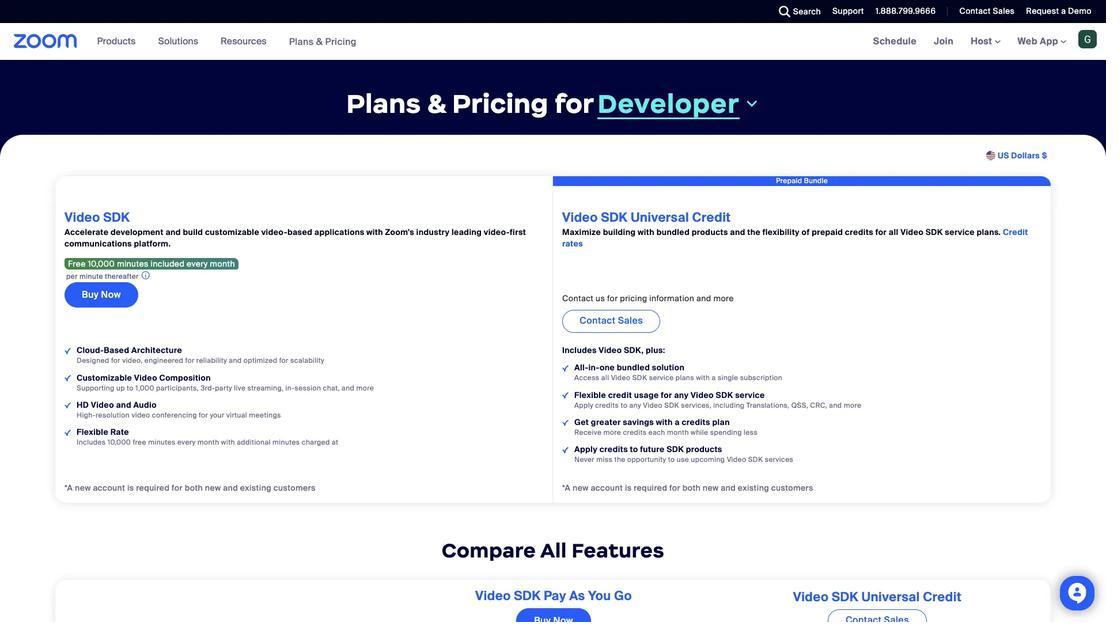 Task type: locate. For each thing, give the bounding box(es) containing it.
1 horizontal spatial bundled
[[656, 227, 690, 238]]

pricing
[[325, 35, 357, 48], [452, 87, 548, 120]]

maximize building with bundled products and the flexibility of prepaid credits for all video sdk service plans.
[[562, 227, 1003, 238]]

in-
[[588, 363, 600, 373], [285, 383, 295, 393]]

1.888.799.9666 button
[[867, 0, 939, 23], [875, 6, 936, 16]]

resources
[[221, 35, 267, 47]]

more right "chat,"
[[356, 383, 374, 393]]

search button
[[770, 0, 824, 23]]

1 horizontal spatial account
[[591, 483, 623, 493]]

1 horizontal spatial credit
[[923, 589, 962, 606]]

0 vertical spatial products
[[692, 227, 728, 238]]

apply inside apply credits to future sdk products never miss the opportunity to use upcoming video sdk services
[[574, 444, 597, 454]]

virtual
[[226, 411, 247, 420]]

1 vertical spatial contact
[[562, 293, 594, 304]]

bundle
[[804, 176, 828, 185]]

1 horizontal spatial video-
[[484, 227, 510, 238]]

0 horizontal spatial *a new account is required for both new and existing customers
[[65, 483, 316, 493]]

account down "rate"
[[93, 483, 125, 493]]

1 horizontal spatial pricing
[[452, 87, 548, 120]]

customers
[[273, 483, 316, 493], [771, 483, 813, 493]]

flexible inside flexible rate includes 10,000 free minutes every month with additional minutes charged at
[[77, 427, 108, 437]]

0 vertical spatial includes
[[562, 345, 597, 356]]

0 horizontal spatial customers
[[273, 483, 316, 493]]

&
[[316, 35, 323, 48], [427, 87, 446, 120]]

down image
[[744, 97, 760, 111]]

1 vertical spatial universal
[[862, 589, 920, 606]]

pricing inside product information navigation
[[325, 35, 357, 48]]

in- inside all-in-one bundled solution access all video sdk service plans with a single subscription
[[588, 363, 600, 373]]

includes up all-
[[562, 345, 597, 356]]

and left build
[[166, 227, 181, 238]]

plans inside product information navigation
[[289, 35, 314, 48]]

0 vertical spatial credit
[[692, 209, 731, 226]]

0 horizontal spatial is
[[127, 483, 134, 493]]

1 customers from the left
[[273, 483, 316, 493]]

usage
[[634, 390, 659, 400]]

0 horizontal spatial required
[[136, 483, 170, 493]]

and inside the hd video and audio high-resolution video conferencing for your virtual meetings
[[116, 400, 131, 410]]

bundled right building
[[656, 227, 690, 238]]

architecture
[[131, 345, 182, 356]]

minutes
[[117, 259, 148, 269], [148, 438, 176, 447], [273, 438, 300, 447]]

0 horizontal spatial includes
[[77, 438, 106, 447]]

sales up host dropdown button
[[993, 6, 1015, 16]]

to inside customizable video composition supporting up to 1,000 participants, 3rd-party live streaming, in-session chat, and more
[[127, 383, 134, 393]]

1 horizontal spatial &
[[427, 87, 446, 120]]

existing down services
[[738, 483, 769, 493]]

0 vertical spatial flexible
[[574, 390, 606, 400]]

sales inside 'main content'
[[618, 315, 643, 327]]

more inside customizable video composition supporting up to 1,000 participants, 3rd-party live streaming, in-session chat, and more
[[356, 383, 374, 393]]

3 new from the left
[[573, 483, 589, 493]]

free
[[133, 438, 146, 447]]

& inside 'main content'
[[427, 87, 446, 120]]

with up the each
[[656, 417, 673, 427]]

solution
[[652, 363, 684, 373]]

streaming,
[[247, 383, 284, 393]]

hd
[[77, 400, 89, 410]]

a inside get greater savings with a  credits plan receive more credits each month while spending less
[[675, 417, 680, 427]]

every down conferencing
[[177, 438, 196, 447]]

flexible rate includes 10,000 free minutes every month with additional minutes charged at
[[77, 427, 338, 447]]

flexible
[[574, 390, 606, 400], [77, 427, 108, 437]]

with inside all-in-one bundled solution access all video sdk service plans with a single subscription
[[696, 374, 710, 383]]

host
[[971, 35, 995, 47]]

0 vertical spatial include image
[[562, 365, 569, 372]]

& inside product information navigation
[[316, 35, 323, 48]]

contact sales down us
[[580, 315, 643, 327]]

credits up miss
[[600, 444, 628, 454]]

more inside get greater savings with a  credits plan receive more credits each month while spending less
[[603, 428, 621, 437]]

service down 'subscription'
[[735, 390, 765, 400]]

customizable
[[77, 372, 132, 383]]

pricing inside 'main content'
[[452, 87, 548, 120]]

2 new from the left
[[205, 483, 221, 493]]

1.888.799.9666
[[875, 6, 936, 16]]

0 horizontal spatial universal
[[631, 209, 689, 226]]

0 horizontal spatial plans
[[289, 35, 314, 48]]

development
[[111, 227, 163, 238]]

include image
[[562, 365, 569, 372], [65, 375, 71, 381], [65, 402, 71, 409]]

1 vertical spatial 10,000
[[108, 438, 131, 447]]

for inside the hd video and audio high-resolution video conferencing for your virtual meetings
[[199, 411, 208, 420]]

4 new from the left
[[703, 483, 719, 493]]

1 video- from the left
[[261, 227, 287, 238]]

minutes up thereafter
[[117, 259, 148, 269]]

flexible for flexible rate
[[77, 427, 108, 437]]

the
[[747, 227, 760, 238], [614, 455, 625, 464]]

0 horizontal spatial account
[[93, 483, 125, 493]]

1 new from the left
[[75, 483, 91, 493]]

plans & pricing
[[289, 35, 357, 48]]

apply up never
[[574, 444, 597, 454]]

plans for plans & pricing for
[[346, 87, 421, 120]]

include image left 'hd'
[[65, 402, 71, 409]]

1 horizontal spatial flexible
[[574, 390, 606, 400]]

with left additional
[[221, 438, 235, 447]]

2 vertical spatial credit
[[923, 589, 962, 606]]

*a new account is required for both new and existing customers down flexible rate includes 10,000 free minutes every month with additional minutes charged at
[[65, 483, 316, 493]]

1 vertical spatial any
[[629, 401, 641, 410]]

0 horizontal spatial existing
[[240, 483, 271, 493]]

credit
[[692, 209, 731, 226], [1003, 227, 1028, 238], [923, 589, 962, 606]]

1 horizontal spatial includes
[[562, 345, 597, 356]]

0 horizontal spatial in-
[[285, 383, 295, 393]]

contact up host at the top right of page
[[959, 6, 991, 16]]

chat,
[[323, 383, 340, 393]]

scalability
[[290, 356, 324, 365]]

1 vertical spatial flexible
[[77, 427, 108, 437]]

0 horizontal spatial &
[[316, 35, 323, 48]]

1 vertical spatial all
[[601, 374, 609, 383]]

bundled
[[656, 227, 690, 238], [617, 363, 650, 373]]

translations,
[[746, 401, 789, 410]]

0 horizontal spatial video sdk universal credit
[[562, 209, 731, 226]]

0 vertical spatial apply
[[574, 401, 593, 410]]

video- right leading on the left top
[[484, 227, 510, 238]]

0 vertical spatial all
[[889, 227, 898, 238]]

0 horizontal spatial both
[[185, 483, 203, 493]]

and right crc,
[[829, 401, 842, 410]]

include image
[[65, 348, 71, 354], [562, 393, 569, 399], [562, 420, 569, 426], [65, 430, 71, 436], [562, 447, 569, 453]]

0 horizontal spatial sales
[[618, 315, 643, 327]]

apply up get
[[574, 401, 593, 410]]

0 horizontal spatial *a
[[65, 483, 73, 493]]

1 horizontal spatial required
[[634, 483, 667, 493]]

video
[[65, 209, 100, 226], [562, 209, 598, 226], [900, 227, 924, 238], [599, 345, 622, 356], [134, 372, 157, 383], [611, 374, 630, 383], [691, 390, 714, 400], [91, 400, 114, 410], [643, 401, 662, 410], [727, 455, 746, 464], [475, 588, 511, 605], [793, 589, 829, 606]]

plans
[[676, 374, 694, 383]]

1,000
[[135, 383, 154, 393]]

at
[[332, 438, 338, 447]]

a left "single"
[[712, 374, 716, 383]]

2 vertical spatial service
[[735, 390, 765, 400]]

1 vertical spatial credit
[[1003, 227, 1028, 238]]

prepaid
[[776, 176, 802, 185]]

0 vertical spatial plans
[[289, 35, 314, 48]]

0 vertical spatial contact sales
[[959, 6, 1015, 16]]

flexible for flexible credit usage for any video sdk service
[[574, 390, 606, 400]]

account down miss
[[591, 483, 623, 493]]

2 horizontal spatial a
[[1061, 6, 1066, 16]]

include image left all-
[[562, 365, 569, 372]]

meetings
[[249, 411, 281, 420]]

service inside flexible credit usage for any video sdk service apply credits to any video sdk services, including translations, qss, crc, and more
[[735, 390, 765, 400]]

sdk inside all-in-one bundled solution access all video sdk service plans with a single subscription
[[632, 374, 647, 383]]

with
[[366, 227, 383, 238], [638, 227, 654, 238], [696, 374, 710, 383], [656, 417, 673, 427], [221, 438, 235, 447]]

access
[[574, 374, 599, 383]]

2 horizontal spatial credit
[[1003, 227, 1028, 238]]

credit rates link
[[562, 227, 1028, 249]]

and right "chat,"
[[342, 383, 354, 393]]

web app
[[1018, 35, 1058, 47]]

0 vertical spatial a
[[1061, 6, 1066, 16]]

composition
[[159, 372, 211, 383]]

0 vertical spatial service
[[945, 227, 975, 238]]

both down flexible rate includes 10,000 free minutes every month with additional minutes charged at
[[185, 483, 203, 493]]

new
[[75, 483, 91, 493], [205, 483, 221, 493], [573, 483, 589, 493], [703, 483, 719, 493]]

all
[[889, 227, 898, 238], [601, 374, 609, 383]]

bundled inside all-in-one bundled solution access all video sdk service plans with a single subscription
[[617, 363, 650, 373]]

0 horizontal spatial video-
[[261, 227, 287, 238]]

1 vertical spatial in-
[[285, 383, 295, 393]]

1 horizontal spatial is
[[625, 483, 632, 493]]

1 vertical spatial a
[[712, 374, 716, 383]]

2 apply from the top
[[574, 444, 597, 454]]

web app button
[[1018, 35, 1066, 47]]

any down the plans
[[674, 390, 689, 400]]

0 vertical spatial in-
[[588, 363, 600, 373]]

sdk
[[103, 209, 130, 226], [601, 209, 628, 226], [926, 227, 943, 238], [632, 374, 647, 383], [716, 390, 733, 400], [664, 401, 679, 410], [667, 444, 684, 454], [748, 455, 763, 464], [514, 588, 541, 605], [832, 589, 858, 606]]

month down customizable
[[210, 259, 235, 269]]

features
[[572, 538, 664, 563]]

as
[[569, 588, 585, 605]]

1 horizontal spatial existing
[[738, 483, 769, 493]]

include image for all-in-one bundled solution
[[562, 365, 569, 372]]

required down opportunity
[[634, 483, 667, 493]]

every right included
[[187, 259, 208, 269]]

includes
[[562, 345, 597, 356], [77, 438, 106, 447]]

is down opportunity
[[625, 483, 632, 493]]

0 vertical spatial contact
[[959, 6, 991, 16]]

2 video- from the left
[[484, 227, 510, 238]]

service left plans. at the top of the page
[[945, 227, 975, 238]]

flexibility
[[763, 227, 800, 238]]

1 vertical spatial sales
[[618, 315, 643, 327]]

2 vertical spatial include image
[[65, 402, 71, 409]]

1 both from the left
[[185, 483, 203, 493]]

a left demo
[[1061, 6, 1066, 16]]

contact left us
[[562, 293, 594, 304]]

*a new account is required for both new and existing customers down use
[[562, 483, 813, 493]]

bundled down sdk,
[[617, 363, 650, 373]]

all inside all-in-one bundled solution access all video sdk service plans with a single subscription
[[601, 374, 609, 383]]

and inside flexible credit usage for any video sdk service apply credits to any video sdk services, including translations, qss, crc, and more
[[829, 401, 842, 410]]

services,
[[681, 401, 711, 410]]

both down use
[[682, 483, 701, 493]]

plans & pricing link
[[289, 35, 357, 48], [289, 35, 357, 48]]

1 vertical spatial &
[[427, 87, 446, 120]]

0 horizontal spatial service
[[649, 374, 674, 383]]

minutes left charged at the bottom left of page
[[273, 438, 300, 447]]

1 vertical spatial contact sales
[[580, 315, 643, 327]]

video-
[[261, 227, 287, 238], [484, 227, 510, 238]]

1 horizontal spatial both
[[682, 483, 701, 493]]

include image left 'customizable'
[[65, 375, 71, 381]]

0 horizontal spatial flexible
[[77, 427, 108, 437]]

and up resolution
[[116, 400, 131, 410]]

includes down high-
[[77, 438, 106, 447]]

more down greater on the right of page
[[603, 428, 621, 437]]

for inside flexible credit usage for any video sdk service apply credits to any video sdk services, including translations, qss, crc, and more
[[661, 390, 672, 400]]

1 apply from the top
[[574, 401, 593, 410]]

compare all features element
[[55, 538, 1051, 563]]

flexible down high-
[[77, 427, 108, 437]]

flexible down access
[[574, 390, 606, 400]]

1 horizontal spatial plans
[[346, 87, 421, 120]]

one
[[600, 363, 615, 373]]

dollars
[[1011, 150, 1040, 161]]

a up apply credits to future sdk products never miss the opportunity to use upcoming video sdk services
[[675, 417, 680, 427]]

video sdk pay as you go
[[475, 588, 632, 605]]

service down solution
[[649, 374, 674, 383]]

10,000 down "rate"
[[108, 438, 131, 447]]

10,000
[[88, 259, 115, 269], [108, 438, 131, 447]]

0 horizontal spatial bundled
[[617, 363, 650, 373]]

join
[[934, 35, 953, 47]]

the left flexibility in the top right of the page
[[747, 227, 760, 238]]

0 vertical spatial 10,000
[[88, 259, 115, 269]]

0 horizontal spatial credit
[[692, 209, 731, 226]]

1 horizontal spatial video sdk universal credit
[[793, 589, 962, 606]]

0 vertical spatial sales
[[993, 6, 1015, 16]]

plus:
[[646, 345, 665, 356]]

10,000 up the per minute thereafter
[[88, 259, 115, 269]]

more right crc,
[[844, 401, 861, 410]]

app
[[1040, 35, 1058, 47]]

customers down charged at the bottom left of page
[[273, 483, 316, 493]]

1 vertical spatial bundled
[[617, 363, 650, 373]]

2 both from the left
[[682, 483, 701, 493]]

with right the plans
[[696, 374, 710, 383]]

buy now link
[[65, 283, 138, 308]]

with left zoom's
[[366, 227, 383, 238]]

your
[[210, 411, 225, 420]]

single
[[718, 374, 738, 383]]

& for plans & pricing
[[316, 35, 323, 48]]

include image for flexible credit usage for any video sdk service
[[562, 393, 569, 399]]

is down free
[[127, 483, 134, 493]]

include image for hd video and audio
[[65, 402, 71, 409]]

month inside flexible rate includes 10,000 free minutes every month with additional minutes charged at
[[197, 438, 219, 447]]

1 is from the left
[[127, 483, 134, 493]]

required
[[136, 483, 170, 493], [634, 483, 667, 493]]

host button
[[971, 35, 1000, 47]]

video inside customizable video composition supporting up to 1,000 participants, 3rd-party live streaming, in-session chat, and more
[[134, 372, 157, 383]]

flexible inside flexible credit usage for any video sdk service apply credits to any video sdk services, including translations, qss, crc, and more
[[574, 390, 606, 400]]

video- right customizable
[[261, 227, 287, 238]]

1 vertical spatial service
[[649, 374, 674, 383]]

contact sales up host dropdown button
[[959, 6, 1015, 16]]

in- up access
[[588, 363, 600, 373]]

in- right the streaming,
[[285, 383, 295, 393]]

to down credit
[[621, 401, 627, 410]]

customers down services
[[771, 483, 813, 493]]

1 horizontal spatial *a
[[562, 483, 571, 493]]

to left use
[[668, 455, 675, 464]]

plans inside 'main content'
[[346, 87, 421, 120]]

reliability
[[196, 356, 227, 365]]

0 vertical spatial universal
[[631, 209, 689, 226]]

video inside apply credits to future sdk products never miss the opportunity to use upcoming video sdk services
[[727, 455, 746, 464]]

us dollars $
[[998, 150, 1047, 161]]

include image for get greater savings with a  credits plan
[[562, 420, 569, 426]]

0 horizontal spatial the
[[614, 455, 625, 464]]

party
[[215, 383, 232, 393]]

2 *a from the left
[[562, 483, 571, 493]]

month down your
[[197, 438, 219, 447]]

first
[[510, 227, 526, 238]]

1 horizontal spatial service
[[735, 390, 765, 400]]

bundled for solution
[[617, 363, 650, 373]]

1 *a new account is required for both new and existing customers from the left
[[65, 483, 316, 493]]

1 vertical spatial month
[[667, 428, 689, 437]]

1 vertical spatial apply
[[574, 444, 597, 454]]

2 vertical spatial month
[[197, 438, 219, 447]]

2 account from the left
[[591, 483, 623, 493]]

1 horizontal spatial the
[[747, 227, 760, 238]]

1 vertical spatial the
[[614, 455, 625, 464]]

less
[[744, 428, 758, 437]]

existing down additional
[[240, 483, 271, 493]]

1 *a from the left
[[65, 483, 73, 493]]

the right miss
[[614, 455, 625, 464]]

0 vertical spatial the
[[747, 227, 760, 238]]

banner
[[0, 23, 1106, 60]]

0 horizontal spatial pricing
[[325, 35, 357, 48]]

1 horizontal spatial customers
[[771, 483, 813, 493]]

*a new account is required for both new and existing customers
[[65, 483, 316, 493], [562, 483, 813, 493]]

with right building
[[638, 227, 654, 238]]

join link
[[925, 23, 962, 60]]

1 horizontal spatial a
[[712, 374, 716, 383]]

to right up
[[127, 383, 134, 393]]

prepaid
[[812, 227, 843, 238]]

any down usage in the bottom of the page
[[629, 401, 641, 410]]

0 horizontal spatial a
[[675, 417, 680, 427]]

more right the information
[[713, 293, 734, 304]]

1 horizontal spatial in-
[[588, 363, 600, 373]]

subscription
[[740, 374, 782, 383]]

video inside the video sdk accelerate development and build customizable video-based applications with zoom's industry leading video-first communications platform.
[[65, 209, 100, 226]]

1 required from the left
[[136, 483, 170, 493]]

1 vertical spatial plans
[[346, 87, 421, 120]]

0 horizontal spatial contact sales
[[580, 315, 643, 327]]

0 vertical spatial &
[[316, 35, 323, 48]]

credits down credit
[[595, 401, 619, 410]]

sales
[[993, 6, 1015, 16], [618, 315, 643, 327]]

and down upcoming
[[721, 483, 736, 493]]

2 vertical spatial a
[[675, 417, 680, 427]]

per minute thereafter application
[[65, 270, 543, 283]]

search
[[793, 6, 821, 17]]

minutes right free
[[148, 438, 176, 447]]

0 vertical spatial pricing
[[325, 35, 357, 48]]

required down free
[[136, 483, 170, 493]]

sales down pricing
[[618, 315, 643, 327]]

thereafter
[[105, 272, 139, 281]]

free
[[68, 259, 86, 269]]

contact down us
[[580, 315, 615, 327]]

include image for customizable video composition
[[65, 375, 71, 381]]

communications
[[65, 239, 132, 249]]

and inside the video sdk accelerate development and build customizable video-based applications with zoom's industry leading video-first communications platform.
[[166, 227, 181, 238]]

main content
[[0, 23, 1106, 622]]

0 horizontal spatial all
[[601, 374, 609, 383]]

and right reliability
[[229, 356, 242, 365]]

month right the each
[[667, 428, 689, 437]]

contact sales inside 'main content'
[[580, 315, 643, 327]]

1 vertical spatial includes
[[77, 438, 106, 447]]



Task type: describe. For each thing, give the bounding box(es) containing it.
all-
[[574, 363, 588, 373]]

cloud-based architecture designed for video, engineered for reliability and optimized for scalability
[[77, 345, 324, 365]]

rates
[[562, 239, 583, 249]]

and inside cloud-based architecture designed for video, engineered for reliability and optimized for scalability
[[229, 356, 242, 365]]

products
[[97, 35, 136, 47]]

all
[[540, 538, 567, 563]]

credits down savings
[[623, 428, 647, 437]]

plans & pricing for
[[346, 87, 594, 120]]

2 is from the left
[[625, 483, 632, 493]]

qss,
[[791, 401, 808, 410]]

main content containing developer
[[0, 23, 1106, 622]]

products button
[[97, 23, 141, 60]]

zoom logo image
[[14, 34, 77, 48]]

additional
[[237, 438, 271, 447]]

video inside all-in-one bundled solution access all video sdk service plans with a single subscription
[[611, 374, 630, 383]]

with inside the video sdk accelerate development and build customizable video-based applications with zoom's industry leading video-first communications platform.
[[366, 227, 383, 238]]

you
[[588, 588, 611, 605]]

use
[[677, 455, 689, 464]]

credit
[[608, 390, 632, 400]]

the sdk service usage is determined by monthly meeting session minutes. for example, five users in a ten minute meeting will count as 50 minutes. partial minutes are rounded up. image
[[142, 270, 150, 281]]

demo
[[1068, 6, 1092, 16]]

leading
[[452, 227, 482, 238]]

pricing for plans & pricing
[[325, 35, 357, 48]]

2 customers from the left
[[771, 483, 813, 493]]

0 vertical spatial video sdk universal credit
[[562, 209, 731, 226]]

crc,
[[810, 401, 827, 410]]

pricing for plans & pricing for
[[452, 87, 548, 120]]

compare
[[442, 538, 536, 563]]

include image for flexible rate
[[65, 430, 71, 436]]

prepaid bundle
[[776, 176, 828, 185]]

and right the information
[[696, 293, 711, 304]]

10,000 inside flexible rate includes 10,000 free minutes every month with additional minutes charged at
[[108, 438, 131, 447]]

video sdk accelerate development and build customizable video-based applications with zoom's industry leading video-first communications platform.
[[65, 209, 526, 249]]

savings
[[623, 417, 654, 427]]

schedule link
[[864, 23, 925, 60]]

build
[[183, 227, 203, 238]]

customizable
[[205, 227, 259, 238]]

credits inside apply credits to future sdk products never miss the opportunity to use upcoming video sdk services
[[600, 444, 628, 454]]

up
[[116, 383, 125, 393]]

and left flexibility in the top right of the page
[[730, 227, 745, 238]]

apply credits to future sdk products never miss the opportunity to use upcoming video sdk services
[[574, 444, 793, 464]]

us
[[596, 293, 605, 304]]

bundled for products
[[656, 227, 690, 238]]

1 account from the left
[[93, 483, 125, 493]]

us
[[998, 150, 1009, 161]]

video inside the hd video and audio high-resolution video conferencing for your virtual meetings
[[91, 400, 114, 410]]

with inside get greater savings with a  credits plan receive more credits each month while spending less
[[656, 417, 673, 427]]

video
[[132, 411, 150, 420]]

maximize
[[562, 227, 601, 238]]

1 horizontal spatial sales
[[993, 6, 1015, 16]]

plans for plans & pricing
[[289, 35, 314, 48]]

the inside apply credits to future sdk products never miss the opportunity to use upcoming video sdk services
[[614, 455, 625, 464]]

credits inside flexible credit usage for any video sdk service apply credits to any video sdk services, including translations, qss, crc, and more
[[595, 401, 619, 410]]

1 horizontal spatial universal
[[862, 589, 920, 606]]

developer
[[598, 87, 739, 120]]

high-
[[77, 411, 96, 420]]

plans.
[[977, 227, 1001, 238]]

us dollars $ button
[[998, 150, 1047, 161]]

credits up while
[[682, 417, 710, 427]]

2 existing from the left
[[738, 483, 769, 493]]

and down additional
[[223, 483, 238, 493]]

industry
[[416, 227, 450, 238]]

banner containing products
[[0, 23, 1106, 60]]

3rd-
[[201, 383, 215, 393]]

to inside flexible credit usage for any video sdk service apply credits to any video sdk services, including translations, qss, crc, and more
[[621, 401, 627, 410]]

of
[[802, 227, 810, 238]]

0 vertical spatial any
[[674, 390, 689, 400]]

all-in-one bundled solution access all video sdk service plans with a single subscription
[[574, 363, 782, 383]]

supporting
[[77, 383, 114, 393]]

with inside flexible rate includes 10,000 free minutes every month with additional minutes charged at
[[221, 438, 235, 447]]

audio
[[133, 400, 157, 410]]

buy now
[[82, 289, 121, 301]]

2 *a new account is required for both new and existing customers from the left
[[562, 483, 813, 493]]

meetings navigation
[[864, 23, 1106, 60]]

support
[[832, 6, 864, 16]]

conferencing
[[152, 411, 197, 420]]

more inside flexible credit usage for any video sdk service apply credits to any video sdk services, including translations, qss, crc, and more
[[844, 401, 861, 410]]

hd video and audio high-resolution video conferencing for your virtual meetings
[[77, 400, 281, 420]]

& for plans & pricing for
[[427, 87, 446, 120]]

0 vertical spatial month
[[210, 259, 235, 269]]

1 horizontal spatial all
[[889, 227, 898, 238]]

service inside all-in-one bundled solution access all video sdk service plans with a single subscription
[[649, 374, 674, 383]]

includes video sdk, plus:
[[562, 345, 665, 356]]

and inside customizable video composition supporting up to 1,000 participants, 3rd-party live streaming, in-session chat, and more
[[342, 383, 354, 393]]

optimized
[[244, 356, 277, 365]]

month inside get greater savings with a  credits plan receive more credits each month while spending less
[[667, 428, 689, 437]]

0 vertical spatial every
[[187, 259, 208, 269]]

every inside flexible rate includes 10,000 free minutes every month with additional minutes charged at
[[177, 438, 196, 447]]

product information navigation
[[88, 23, 365, 60]]

compare all features
[[442, 538, 664, 563]]

a inside all-in-one bundled solution access all video sdk service plans with a single subscription
[[712, 374, 716, 383]]

1 horizontal spatial contact sales
[[959, 6, 1015, 16]]

pricing
[[620, 293, 647, 304]]

0 horizontal spatial any
[[629, 401, 641, 410]]

never
[[574, 455, 595, 464]]

free 10,000 minutes included every month
[[68, 259, 235, 269]]

information
[[649, 293, 694, 304]]

apply inside flexible credit usage for any video sdk service apply credits to any video sdk services, including translations, qss, crc, and more
[[574, 401, 593, 410]]

designed
[[77, 356, 109, 365]]

2 vertical spatial contact
[[580, 315, 615, 327]]

live
[[234, 383, 246, 393]]

cloud-
[[77, 345, 104, 356]]

greater
[[591, 417, 621, 427]]

plan
[[712, 417, 730, 427]]

services
[[765, 455, 793, 464]]

including
[[713, 401, 744, 410]]

credits right prepaid
[[845, 227, 873, 238]]

profile picture image
[[1078, 30, 1097, 48]]

solutions button
[[158, 23, 203, 60]]

1 existing from the left
[[240, 483, 271, 493]]

minute
[[80, 272, 103, 281]]

get
[[574, 417, 589, 427]]

in- inside customizable video composition supporting up to 1,000 participants, 3rd-party live streaming, in-session chat, and more
[[285, 383, 295, 393]]

get greater savings with a  credits plan receive more credits each month while spending less
[[574, 417, 758, 437]]

future
[[640, 444, 665, 454]]

credit rates
[[562, 227, 1028, 249]]

to up opportunity
[[630, 444, 638, 454]]

while
[[691, 428, 708, 437]]

includes inside flexible rate includes 10,000 free minutes every month with additional minutes charged at
[[77, 438, 106, 447]]

sdk,
[[624, 345, 644, 356]]

credit inside credit rates
[[1003, 227, 1028, 238]]

sdk inside the video sdk accelerate development and build customizable video-based applications with zoom's industry leading video-first communications platform.
[[103, 209, 130, 226]]

zoom's
[[385, 227, 414, 238]]

include image for cloud-based architecture
[[65, 348, 71, 354]]

applications
[[314, 227, 364, 238]]

flexible credit usage for any video sdk service apply credits to any video sdk services, including translations, qss, crc, and more
[[574, 390, 861, 410]]

go
[[614, 588, 632, 605]]

included
[[151, 259, 185, 269]]

2 horizontal spatial service
[[945, 227, 975, 238]]

include image for apply credits to future sdk products
[[562, 447, 569, 453]]

products inside apply credits to future sdk products never miss the opportunity to use upcoming video sdk services
[[686, 444, 722, 454]]

2 required from the left
[[634, 483, 667, 493]]

per minute thereafter
[[66, 272, 139, 281]]



Task type: vqa. For each thing, say whether or not it's contained in the screenshot.


